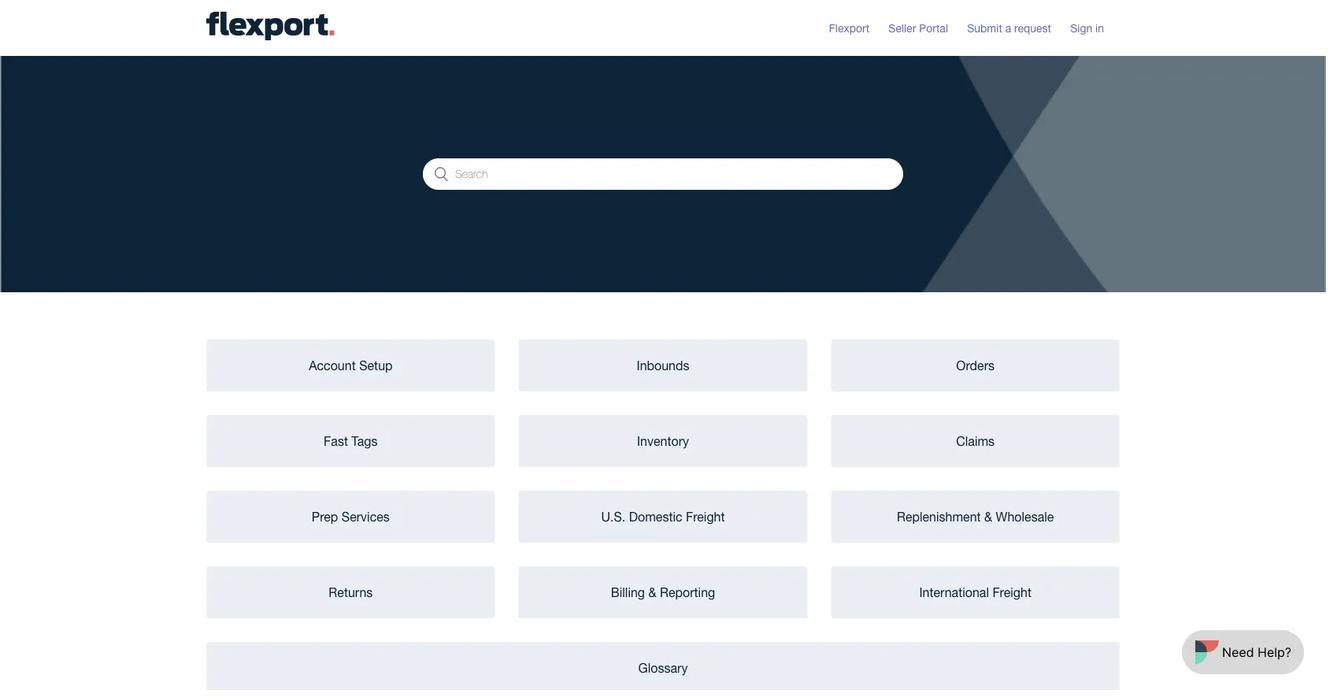 Task type: locate. For each thing, give the bounding box(es) containing it.
seller portal
[[889, 21, 948, 34]]

submit a request link
[[968, 20, 1067, 36]]

replenishment & wholesale link
[[832, 492, 1119, 542]]

Search search field
[[423, 158, 904, 190]]

main content
[[0, 56, 1327, 690]]

freight
[[686, 509, 725, 524], [993, 585, 1032, 600]]

request
[[1015, 21, 1052, 34]]

returns link
[[207, 567, 494, 618]]

0 horizontal spatial freight
[[686, 509, 725, 524]]

freight right the international in the bottom right of the page
[[993, 585, 1032, 600]]

inventory link
[[520, 416, 807, 466]]

& inside the billing & reporting link
[[649, 585, 657, 600]]

flexport help center help center home page image
[[206, 11, 334, 40]]

fast tags
[[324, 434, 378, 448]]

& for billing
[[649, 585, 657, 600]]

0 horizontal spatial &
[[649, 585, 657, 600]]

inventory
[[637, 434, 689, 448]]

& right billing
[[649, 585, 657, 600]]

freight inside 'link'
[[993, 585, 1032, 600]]

1 vertical spatial freight
[[993, 585, 1032, 600]]

& left the wholesale
[[985, 509, 993, 524]]

0 vertical spatial &
[[985, 509, 993, 524]]

u.s. domestic freight
[[601, 509, 725, 524]]

account setup link
[[207, 340, 494, 391]]

1 vertical spatial &
[[649, 585, 657, 600]]

& inside replenishment & wholesale link
[[985, 509, 993, 524]]

inbounds link
[[520, 340, 807, 391]]

wholesale
[[996, 509, 1054, 524]]

freight right domestic
[[686, 509, 725, 524]]

in
[[1096, 21, 1104, 34]]

international
[[920, 585, 989, 600]]

billing & reporting
[[611, 585, 715, 600]]

1 horizontal spatial freight
[[993, 585, 1032, 600]]

0 vertical spatial freight
[[686, 509, 725, 524]]

&
[[985, 509, 993, 524], [649, 585, 657, 600]]

replenishment
[[897, 509, 981, 524]]

fast
[[324, 434, 348, 448]]

prep
[[312, 509, 338, 524]]

flexport link
[[829, 20, 886, 36]]

orders link
[[832, 340, 1119, 391]]

services
[[342, 509, 390, 524]]

seller portal link
[[889, 20, 964, 36]]

reporting
[[660, 585, 715, 600]]

1 horizontal spatial &
[[985, 509, 993, 524]]

None search field
[[423, 158, 904, 190]]



Task type: describe. For each thing, give the bounding box(es) containing it.
& for replenishment
[[985, 509, 993, 524]]

glossary
[[639, 661, 688, 675]]

sign
[[1071, 21, 1093, 34]]

account setup
[[309, 358, 393, 373]]

a
[[1006, 21, 1012, 34]]

sign in
[[1071, 21, 1104, 34]]

inbounds
[[637, 358, 690, 373]]

setup
[[359, 358, 393, 373]]

orders
[[957, 358, 995, 373]]

submit a request
[[968, 21, 1052, 34]]

returns
[[329, 585, 373, 600]]

u.s. domestic freight link
[[520, 492, 807, 542]]

claims
[[957, 434, 995, 448]]

u.s.
[[601, 509, 626, 524]]

account
[[309, 358, 356, 373]]

flexport
[[829, 21, 870, 34]]

fast tags link
[[207, 416, 494, 466]]

sign in button
[[1071, 15, 1120, 41]]

billing & reporting link
[[520, 567, 807, 618]]

domestic
[[629, 509, 683, 524]]

billing
[[611, 585, 645, 600]]

prep services
[[312, 509, 390, 524]]

seller
[[889, 21, 916, 34]]

international freight link
[[832, 567, 1119, 618]]

claims link
[[832, 416, 1119, 466]]

replenishment & wholesale
[[897, 509, 1054, 524]]

main content containing account setup
[[0, 56, 1327, 690]]

submit
[[968, 21, 1003, 34]]

portal
[[919, 21, 948, 34]]

international freight
[[920, 585, 1032, 600]]

prep services link
[[207, 492, 494, 542]]

tags
[[352, 434, 378, 448]]

glossary link
[[207, 643, 1119, 690]]



